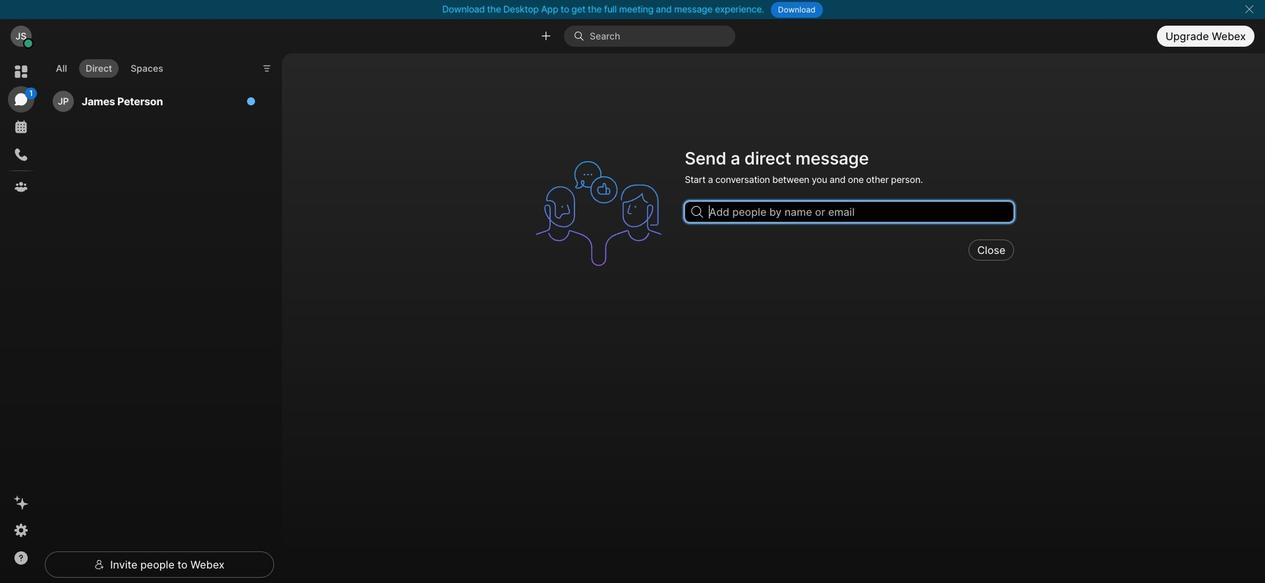 Task type: describe. For each thing, give the bounding box(es) containing it.
cancel_16 image
[[1244, 4, 1254, 14]]

james peterson, new messages list item
[[47, 85, 264, 118]]

start a conversation between you and one other person. image
[[529, 144, 677, 284]]

webex tab list
[[8, 59, 37, 200]]

search_18 image
[[691, 206, 703, 218]]



Task type: vqa. For each thing, say whether or not it's contained in the screenshot.
the Teams, has no new notifications icon
no



Task type: locate. For each thing, give the bounding box(es) containing it.
new messages image
[[246, 97, 256, 106]]

tab list
[[46, 51, 173, 82]]

navigation
[[0, 53, 42, 584]]

Add people by name or email text field
[[685, 202, 1014, 223]]



